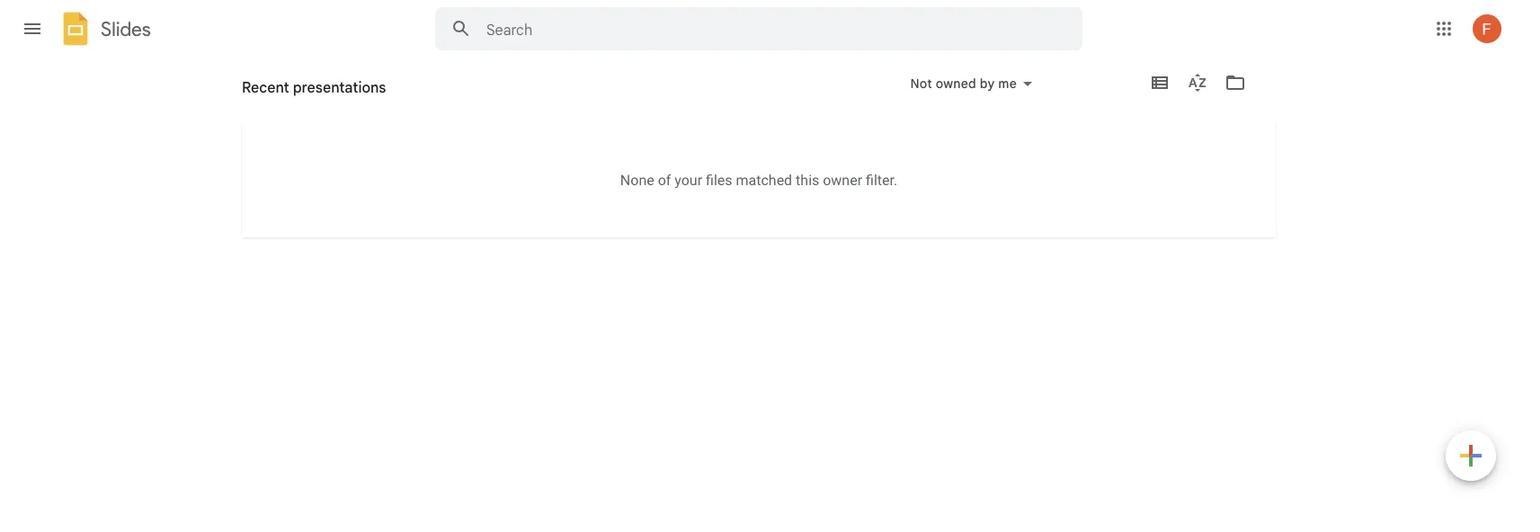 Task type: locate. For each thing, give the bounding box(es) containing it.
1 recent presentations from the top
[[242, 78, 386, 96]]

None search field
[[435, 7, 1083, 50]]

recent presentations heading
[[242, 58, 386, 115]]

recent presentations
[[242, 78, 386, 96], [242, 85, 368, 101]]

by
[[980, 76, 995, 91]]

none of your files matched this owner filter.
[[620, 171, 897, 188]]

matched
[[736, 171, 792, 188]]

presentations
[[293, 78, 386, 96], [286, 85, 368, 101]]

slides link
[[58, 11, 151, 50]]

me
[[998, 76, 1017, 91]]

slides
[[101, 17, 151, 41]]

not
[[910, 76, 932, 91]]

owner
[[823, 171, 862, 188]]

not owned by me
[[910, 76, 1017, 91]]

of
[[658, 171, 671, 188]]

recent
[[242, 78, 289, 96], [242, 85, 283, 101]]

1 recent from the top
[[242, 78, 289, 96]]

this
[[796, 171, 819, 188]]



Task type: describe. For each thing, give the bounding box(es) containing it.
your
[[675, 171, 702, 188]]

recent inside heading
[[242, 78, 289, 96]]

none
[[620, 171, 654, 188]]

filter.
[[866, 171, 897, 188]]

2 recent presentations from the top
[[242, 85, 368, 101]]

files
[[706, 171, 732, 188]]

presentations inside heading
[[293, 78, 386, 96]]

create new presentation image
[[1446, 431, 1496, 485]]

2 recent from the top
[[242, 85, 283, 101]]

owned
[[936, 76, 976, 91]]

main menu image
[[22, 18, 43, 40]]

Search bar text field
[[486, 21, 1038, 39]]

none of your files matched this owner filter. region
[[242, 171, 1276, 188]]

search image
[[443, 11, 479, 47]]

not owned by me button
[[899, 73, 1044, 94]]



Task type: vqa. For each thing, say whether or not it's contained in the screenshot.
your at the left top of the page
yes



